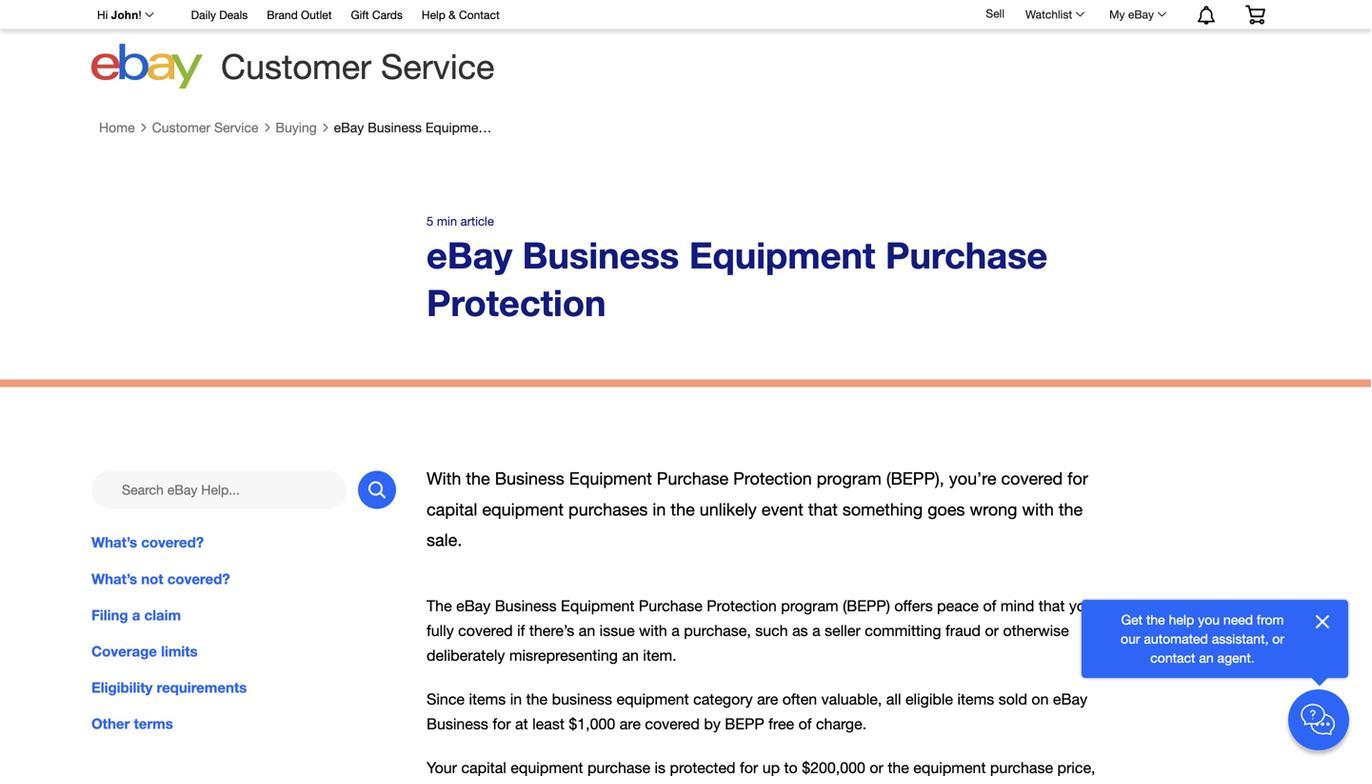 Task type: locate. For each thing, give the bounding box(es) containing it.
of
[[983, 597, 996, 614], [799, 715, 812, 733]]

an left issue
[[579, 622, 595, 639]]

1 horizontal spatial in
[[653, 499, 666, 519]]

1 horizontal spatial an
[[622, 647, 639, 664]]

1 horizontal spatial for
[[1068, 469, 1088, 489]]

an
[[579, 622, 595, 639], [622, 647, 639, 664], [1199, 650, 1214, 666]]

a left claim
[[132, 606, 140, 624]]

1 vertical spatial service
[[214, 119, 258, 135]]

covered inside with the business equipment purchase protection program (bepp), you're covered for capital equipment purchases in the unlikely event that something goes wrong with the sale.
[[1001, 469, 1063, 489]]

equipment inside 5 min article ebay business equipment purchase protection
[[689, 233, 875, 276]]

1 vertical spatial covered?
[[167, 570, 230, 587]]

1 vertical spatial program
[[781, 597, 839, 614]]

min
[[437, 214, 457, 228]]

filing a claim link
[[91, 604, 396, 625]]

article
[[461, 214, 494, 228]]

of right free
[[799, 715, 812, 733]]

of inside the ebay business equipment purchase protection program (bepp) offers peace of mind that you're fully covered if there's an issue with a purchase, such as a seller committing fraud or otherwise deliberately misrepresenting an item.
[[983, 597, 996, 614]]

if
[[517, 622, 525, 639]]

in inside since items in the business equipment category are often valuable, all eligible items sold on ebay business for at least $1,000 are covered by bepp free of charge.
[[510, 690, 522, 708]]

sale.
[[427, 530, 462, 550]]

requirements
[[157, 679, 247, 696]]

program inside the ebay business equipment purchase protection program (bepp) offers peace of mind that you're fully covered if there's an issue with a purchase, such as a seller committing fraud or otherwise deliberately misrepresenting an item.
[[781, 597, 839, 614]]

0 vertical spatial equipment
[[482, 499, 564, 519]]

1 horizontal spatial equipment
[[617, 690, 689, 708]]

assistant,
[[1212, 631, 1269, 647]]

filing a claim
[[91, 606, 181, 624]]

with up the item.
[[639, 622, 667, 639]]

the
[[466, 469, 490, 489], [671, 499, 695, 519], [1059, 499, 1083, 519], [1146, 612, 1165, 628], [526, 690, 548, 708]]

program up as
[[781, 597, 839, 614]]

for inside since items in the business equipment category are often valuable, all eligible items sold on ebay business for at least $1,000 are covered by bepp free of charge.
[[493, 715, 511, 733]]

customer down brand outlet link
[[221, 46, 371, 86]]

0 vertical spatial for
[[1068, 469, 1088, 489]]

gift cards
[[351, 8, 403, 21]]

0 vertical spatial customer service
[[221, 46, 495, 86]]

the right wrong
[[1059, 499, 1083, 519]]

covered left by
[[645, 715, 700, 733]]

equipment right capital
[[482, 499, 564, 519]]

outlet
[[301, 8, 332, 21]]

you're left get
[[1069, 597, 1111, 614]]

covered? right not
[[167, 570, 230, 587]]

0 horizontal spatial an
[[579, 622, 595, 639]]

customer right home
[[152, 119, 211, 135]]

item.
[[643, 647, 677, 664]]

eligibility
[[91, 679, 153, 696]]

since
[[427, 690, 465, 708]]

other terms link
[[91, 713, 396, 734]]

other terms
[[91, 715, 173, 732]]

2 horizontal spatial an
[[1199, 650, 1214, 666]]

coverage
[[91, 643, 157, 660]]

or down from
[[1272, 631, 1285, 647]]

the inside "get the help you need from our automated assistant, or contact an agent."
[[1146, 612, 1165, 628]]

1 vertical spatial in
[[510, 690, 522, 708]]

with
[[1022, 499, 1054, 519], [639, 622, 667, 639]]

covered inside since items in the business equipment category are often valuable, all eligible items sold on ebay business for at least $1,000 are covered by bepp free of charge.
[[645, 715, 700, 733]]

1 vertical spatial for
[[493, 715, 511, 733]]

or right fraud
[[985, 622, 999, 639]]

service
[[381, 46, 495, 86], [214, 119, 258, 135]]

covered up wrong
[[1001, 469, 1063, 489]]

equipment inside since items in the business equipment category are often valuable, all eligible items sold on ebay business for at least $1,000 are covered by bepp free of charge.
[[617, 690, 689, 708]]

valuable,
[[821, 690, 882, 708]]

0 vertical spatial program
[[817, 469, 882, 489]]

0 horizontal spatial equipment
[[482, 499, 564, 519]]

buying link
[[276, 119, 317, 136]]

1 horizontal spatial items
[[957, 690, 994, 708]]

0 horizontal spatial are
[[620, 715, 641, 733]]

1 vertical spatial covered
[[458, 622, 513, 639]]

0 horizontal spatial items
[[469, 690, 506, 708]]

least
[[532, 715, 565, 733]]

ebay right my
[[1128, 8, 1154, 21]]

there's
[[529, 622, 574, 639]]

covered? up what's not covered?
[[141, 534, 204, 551]]

business
[[368, 119, 422, 135], [522, 233, 679, 276], [495, 469, 564, 489], [495, 597, 557, 614], [427, 715, 488, 733]]

in inside with the business equipment purchase protection program (bepp), you're covered for capital equipment purchases in the unlikely event that something goes wrong with the sale.
[[653, 499, 666, 519]]

1 vertical spatial customer
[[152, 119, 211, 135]]

in up at
[[510, 690, 522, 708]]

0 horizontal spatial covered
[[458, 622, 513, 639]]

customer service
[[221, 46, 495, 86], [152, 119, 258, 135]]

1 vertical spatial of
[[799, 715, 812, 733]]

1 horizontal spatial a
[[672, 622, 680, 639]]

0 horizontal spatial of
[[799, 715, 812, 733]]

1 horizontal spatial customer
[[221, 46, 371, 86]]

0 horizontal spatial that
[[808, 499, 838, 519]]

in right purchases
[[653, 499, 666, 519]]

are
[[757, 690, 778, 708], [620, 715, 641, 733]]

items left sold
[[957, 690, 994, 708]]

get
[[1121, 612, 1143, 628]]

of left the mind
[[983, 597, 996, 614]]

0 horizontal spatial you're
[[949, 469, 996, 489]]

purchase inside the ebay business equipment purchase protection program (bepp) offers peace of mind that you're fully covered if there's an issue with a purchase, such as a seller committing fraud or otherwise deliberately misrepresenting an item.
[[639, 597, 703, 614]]

0 horizontal spatial for
[[493, 715, 511, 733]]

1 horizontal spatial covered
[[645, 715, 700, 733]]

customer service banner
[[87, 0, 1280, 95]]

ebay right on
[[1053, 690, 1088, 708]]

0 vertical spatial that
[[808, 499, 838, 519]]

1 what's from the top
[[91, 534, 137, 551]]

equipment down the item.
[[617, 690, 689, 708]]

0 vertical spatial in
[[653, 499, 666, 519]]

you're inside the ebay business equipment purchase protection program (bepp) offers peace of mind that you're fully covered if there's an issue with a purchase, such as a seller committing fraud or otherwise deliberately misrepresenting an item.
[[1069, 597, 1111, 614]]

program inside with the business equipment purchase protection program (bepp), you're covered for capital equipment purchases in the unlikely event that something goes wrong with the sale.
[[817, 469, 882, 489]]

that right event
[[808, 499, 838, 519]]

0 horizontal spatial in
[[510, 690, 522, 708]]

brand outlet
[[267, 8, 332, 21]]

the inside since items in the business equipment category are often valuable, all eligible items sold on ebay business for at least $1,000 are covered by bepp free of charge.
[[526, 690, 548, 708]]

category
[[693, 690, 753, 708]]

0 horizontal spatial or
[[985, 622, 999, 639]]

service inside banner
[[381, 46, 495, 86]]

charge.
[[816, 715, 867, 733]]

goes
[[928, 499, 965, 519]]

ebay inside since items in the business equipment category are often valuable, all eligible items sold on ebay business for at least $1,000 are covered by bepp free of charge.
[[1053, 690, 1088, 708]]

you're inside with the business equipment purchase protection program (bepp), you're covered for capital equipment purchases in the unlikely event that something goes wrong with the sale.
[[949, 469, 996, 489]]

2 horizontal spatial a
[[812, 622, 821, 639]]

coverage limits
[[91, 643, 198, 660]]

contact
[[459, 8, 500, 21]]

1 horizontal spatial you're
[[1069, 597, 1111, 614]]

gift
[[351, 8, 369, 21]]

committing
[[865, 622, 941, 639]]

items
[[469, 690, 506, 708], [957, 690, 994, 708]]

program
[[817, 469, 882, 489], [781, 597, 839, 614]]

of inside since items in the business equipment category are often valuable, all eligible items sold on ebay business for at least $1,000 are covered by bepp free of charge.
[[799, 715, 812, 733]]

(bepp)
[[843, 597, 890, 614]]

0 vertical spatial service
[[381, 46, 495, 86]]

1 horizontal spatial or
[[1272, 631, 1285, 647]]

1 vertical spatial that
[[1039, 597, 1065, 614]]

all
[[886, 690, 901, 708]]

are up free
[[757, 690, 778, 708]]

0 horizontal spatial a
[[132, 606, 140, 624]]

protection
[[553, 119, 614, 135], [427, 281, 606, 324], [733, 469, 812, 489], [707, 597, 777, 614]]

1 vertical spatial customer service
[[152, 119, 258, 135]]

0 vertical spatial customer
[[221, 46, 371, 86]]

business inside since items in the business equipment category are often valuable, all eligible items sold on ebay business for at least $1,000 are covered by bepp free of charge.
[[427, 715, 488, 733]]

customer service link
[[152, 119, 258, 136]]

get the help you need from our automated assistant, or contact an agent. tooltip
[[1112, 610, 1293, 668]]

wrong
[[970, 499, 1017, 519]]

sold
[[999, 690, 1027, 708]]

fully
[[427, 622, 454, 639]]

an down issue
[[622, 647, 639, 664]]

protection inside with the business equipment purchase protection program (bepp), you're covered for capital equipment purchases in the unlikely event that something goes wrong with the sale.
[[733, 469, 812, 489]]

you're up wrong
[[949, 469, 996, 489]]

0 vertical spatial with
[[1022, 499, 1054, 519]]

a right as
[[812, 622, 821, 639]]

or inside "get the help you need from our automated assistant, or contact an agent."
[[1272, 631, 1285, 647]]

john
[[111, 9, 138, 21]]

2 horizontal spatial covered
[[1001, 469, 1063, 489]]

account navigation
[[87, 0, 1280, 30]]

1 horizontal spatial service
[[381, 46, 495, 86]]

customer service right home
[[152, 119, 258, 135]]

1 vertical spatial equipment
[[617, 690, 689, 708]]

0 horizontal spatial customer
[[152, 119, 211, 135]]

1 vertical spatial what's
[[91, 570, 137, 587]]

such
[[755, 622, 788, 639]]

covered
[[1001, 469, 1063, 489], [458, 622, 513, 639], [645, 715, 700, 733]]

agent.
[[1217, 650, 1255, 666]]

equipment inside with the business equipment purchase protection program (bepp), you're covered for capital equipment purchases in the unlikely event that something goes wrong with the sale.
[[569, 469, 652, 489]]

items right since on the bottom of the page
[[469, 690, 506, 708]]

customer service down gift
[[221, 46, 495, 86]]

a up the item.
[[672, 622, 680, 639]]

what's up what's not covered?
[[91, 534, 137, 551]]

1 horizontal spatial with
[[1022, 499, 1054, 519]]

1 vertical spatial you're
[[1069, 597, 1111, 614]]

0 horizontal spatial service
[[214, 119, 258, 135]]

0 vertical spatial you're
[[949, 469, 996, 489]]

0 vertical spatial of
[[983, 597, 996, 614]]

ebay right the
[[456, 597, 491, 614]]

issue
[[600, 622, 635, 639]]

brand
[[267, 8, 298, 21]]

what's up filing
[[91, 570, 137, 587]]

covered up deliberately
[[458, 622, 513, 639]]

0 vertical spatial covered
[[1001, 469, 1063, 489]]

what's for what's covered?
[[91, 534, 137, 551]]

misrepresenting
[[509, 647, 618, 664]]

1 horizontal spatial are
[[757, 690, 778, 708]]

&
[[449, 8, 456, 21]]

daily deals link
[[191, 5, 248, 26]]

are right '$1,000'
[[620, 715, 641, 733]]

an left agent.
[[1199, 650, 1214, 666]]

1 vertical spatial with
[[639, 622, 667, 639]]

for inside with the business equipment purchase protection program (bepp), you're covered for capital equipment purchases in the unlikely event that something goes wrong with the sale.
[[1068, 469, 1088, 489]]

ebay
[[1128, 8, 1154, 21], [334, 119, 364, 135], [427, 233, 512, 276], [456, 597, 491, 614], [1053, 690, 1088, 708]]

program up something at bottom right
[[817, 469, 882, 489]]

0 vertical spatial what's
[[91, 534, 137, 551]]

service down help
[[381, 46, 495, 86]]

daily
[[191, 8, 216, 21]]

for
[[1068, 469, 1088, 489], [493, 715, 511, 733]]

that inside with the business equipment purchase protection program (bepp), you're covered for capital equipment purchases in the unlikely event that something goes wrong with the sale.
[[808, 499, 838, 519]]

in
[[653, 499, 666, 519], [510, 690, 522, 708]]

or inside the ebay business equipment purchase protection program (bepp) offers peace of mind that you're fully covered if there's an issue with a purchase, such as a seller committing fraud or otherwise deliberately misrepresenting an item.
[[985, 622, 999, 639]]

by
[[704, 715, 721, 733]]

as
[[792, 622, 808, 639]]

the right get
[[1146, 612, 1165, 628]]

you're
[[949, 469, 996, 489], [1069, 597, 1111, 614]]

covered?
[[141, 534, 204, 551], [167, 570, 230, 587]]

a
[[132, 606, 140, 624], [672, 622, 680, 639], [812, 622, 821, 639]]

business inside the ebay business equipment purchase protection program (bepp) offers peace of mind that you're fully covered if there's an issue with a purchase, such as a seller committing fraud or otherwise deliberately misrepresenting an item.
[[495, 597, 557, 614]]

customer service inside banner
[[221, 46, 495, 86]]

my ebay
[[1109, 8, 1154, 21]]

0 horizontal spatial with
[[639, 622, 667, 639]]

service left 'buying'
[[214, 119, 258, 135]]

the right with
[[466, 469, 490, 489]]

with right wrong
[[1022, 499, 1054, 519]]

ebay down article
[[427, 233, 512, 276]]

that up "otherwise"
[[1039, 597, 1065, 614]]

1 horizontal spatial of
[[983, 597, 996, 614]]

the up least
[[526, 690, 548, 708]]

2 what's from the top
[[91, 570, 137, 587]]

1 horizontal spatial that
[[1039, 597, 1065, 614]]

2 vertical spatial covered
[[645, 715, 700, 733]]



Task type: describe. For each thing, give the bounding box(es) containing it.
cards
[[372, 8, 403, 21]]

mind
[[1001, 597, 1034, 614]]

deals
[[219, 8, 248, 21]]

ebay inside 5 min article ebay business equipment purchase protection
[[427, 233, 512, 276]]

0 vertical spatial covered?
[[141, 534, 204, 551]]

unlikely
[[700, 499, 757, 519]]

the ebay business equipment purchase protection program (bepp) offers peace of mind that you're fully covered if there's an issue with a purchase, such as a seller committing fraud or otherwise deliberately misrepresenting an item.
[[427, 597, 1111, 664]]

business
[[552, 690, 612, 708]]

bepp
[[725, 715, 764, 733]]

5
[[427, 214, 433, 228]]

what's not covered? link
[[91, 568, 396, 589]]

with inside the ebay business equipment purchase protection program (bepp) offers peace of mind that you're fully covered if there's an issue with a purchase, such as a seller committing fraud or otherwise deliberately misrepresenting an item.
[[639, 622, 667, 639]]

on
[[1032, 690, 1049, 708]]

business inside 5 min article ebay business equipment purchase protection
[[522, 233, 679, 276]]

1 items from the left
[[469, 690, 506, 708]]

from
[[1257, 612, 1284, 628]]

what's covered? link
[[91, 532, 396, 553]]

terms
[[134, 715, 173, 732]]

with inside with the business equipment purchase protection program (bepp), you're covered for capital equipment purchases in the unlikely event that something goes wrong with the sale.
[[1022, 499, 1054, 519]]

home link
[[99, 119, 135, 136]]

program for (bepp)
[[781, 597, 839, 614]]

ebay business equipment purchase protection link
[[334, 119, 614, 136]]

coverage limits link
[[91, 641, 396, 662]]

other
[[91, 715, 130, 732]]

1 vertical spatial are
[[620, 715, 641, 733]]

seller
[[825, 622, 861, 639]]

fraud
[[946, 622, 981, 639]]

business inside with the business equipment purchase protection program (bepp), you're covered for capital equipment purchases in the unlikely event that something goes wrong with the sale.
[[495, 469, 564, 489]]

Search eBay Help... text field
[[91, 471, 347, 509]]

5 min article ebay business equipment purchase protection
[[427, 214, 1048, 324]]

offers
[[894, 597, 933, 614]]

$1,000
[[569, 715, 615, 733]]

!
[[138, 9, 142, 21]]

deliberately
[[427, 647, 505, 664]]

watchlist link
[[1015, 3, 1093, 26]]

with the business equipment purchase protection program (bepp), you're covered for capital equipment purchases in the unlikely event that something goes wrong with the sale.
[[427, 469, 1088, 550]]

something
[[843, 499, 923, 519]]

filing
[[91, 606, 128, 624]]

a inside filing a claim link
[[132, 606, 140, 624]]

free
[[769, 715, 794, 733]]

get the help you need from our automated assistant, or contact an agent.
[[1121, 612, 1285, 666]]

automated
[[1144, 631, 1208, 647]]

brand outlet link
[[267, 5, 332, 26]]

ebay business equipment purchase protection
[[334, 119, 614, 135]]

customer service inside the ebay business equipment purchase protection main content
[[152, 119, 258, 135]]

the left unlikely
[[671, 499, 695, 519]]

ebay inside the ebay business equipment purchase protection program (bepp) offers peace of mind that you're fully covered if there's an issue with a purchase, such as a seller committing fraud or otherwise deliberately misrepresenting an item.
[[456, 597, 491, 614]]

protection inside the ebay business equipment purchase protection program (bepp) offers peace of mind that you're fully covered if there's an issue with a purchase, such as a seller committing fraud or otherwise deliberately misrepresenting an item.
[[707, 597, 777, 614]]

peace
[[937, 597, 979, 614]]

eligibility requirements link
[[91, 677, 396, 698]]

contact
[[1151, 650, 1195, 666]]

program for (bepp),
[[817, 469, 882, 489]]

purchase inside with the business equipment purchase protection program (bepp), you're covered for capital equipment purchases in the unlikely event that something goes wrong with the sale.
[[657, 469, 729, 489]]

since items in the business equipment category are often valuable, all eligible items sold on ebay business for at least $1,000 are covered by bepp free of charge.
[[427, 690, 1088, 733]]

with
[[427, 469, 461, 489]]

eligible
[[905, 690, 953, 708]]

my ebay link
[[1099, 3, 1175, 26]]

ebay right 'buying'
[[334, 119, 364, 135]]

otherwise
[[1003, 622, 1069, 639]]

what's covered?
[[91, 534, 204, 551]]

gift cards link
[[351, 5, 403, 26]]

help
[[422, 8, 445, 21]]

home
[[99, 119, 135, 135]]

help
[[1169, 612, 1194, 628]]

2 items from the left
[[957, 690, 994, 708]]

ebay inside account navigation
[[1128, 8, 1154, 21]]

daily deals
[[191, 8, 248, 21]]

help & contact
[[422, 8, 500, 21]]

help & contact link
[[422, 5, 500, 26]]

purchase,
[[684, 622, 751, 639]]

you
[[1198, 612, 1220, 628]]

what's for what's not covered?
[[91, 570, 137, 587]]

equipment inside with the business equipment purchase protection program (bepp), you're covered for capital equipment purchases in the unlikely event that something goes wrong with the sale.
[[482, 499, 564, 519]]

(bepp),
[[886, 469, 944, 489]]

not
[[141, 570, 163, 587]]

your shopping cart image
[[1245, 5, 1266, 24]]

service inside the ebay business equipment purchase protection main content
[[214, 119, 258, 135]]

hi
[[97, 9, 108, 21]]

sell
[[986, 7, 1005, 20]]

equipment inside the ebay business equipment purchase protection program (bepp) offers peace of mind that you're fully covered if there's an issue with a purchase, such as a seller committing fraud or otherwise deliberately misrepresenting an item.
[[561, 597, 635, 614]]

my
[[1109, 8, 1125, 21]]

at
[[515, 715, 528, 733]]

an inside "get the help you need from our automated assistant, or contact an agent."
[[1199, 650, 1214, 666]]

our
[[1121, 631, 1140, 647]]

limits
[[161, 643, 198, 660]]

need
[[1223, 612, 1253, 628]]

purchases
[[569, 499, 648, 519]]

purchase inside 5 min article ebay business equipment purchase protection
[[886, 233, 1048, 276]]

customer inside the ebay business equipment purchase protection main content
[[152, 119, 211, 135]]

ebay business equipment purchase protection main content
[[0, 110, 1371, 776]]

hi john !
[[97, 9, 142, 21]]

event
[[762, 499, 803, 519]]

that inside the ebay business equipment purchase protection program (bepp) offers peace of mind that you're fully covered if there's an issue with a purchase, such as a seller committing fraud or otherwise deliberately misrepresenting an item.
[[1039, 597, 1065, 614]]

protection inside 5 min article ebay business equipment purchase protection
[[427, 281, 606, 324]]

capital
[[427, 499, 477, 519]]

0 vertical spatial are
[[757, 690, 778, 708]]

customer inside banner
[[221, 46, 371, 86]]

covered inside the ebay business equipment purchase protection program (bepp) offers peace of mind that you're fully covered if there's an issue with a purchase, such as a seller committing fraud or otherwise deliberately misrepresenting an item.
[[458, 622, 513, 639]]



Task type: vqa. For each thing, say whether or not it's contained in the screenshot.
'Business' in With the Business Equipment Purchase Protection program (BEPP), you're covered for capital equipment purchases in the unlikely event that something goes wrong with the sale.
yes



